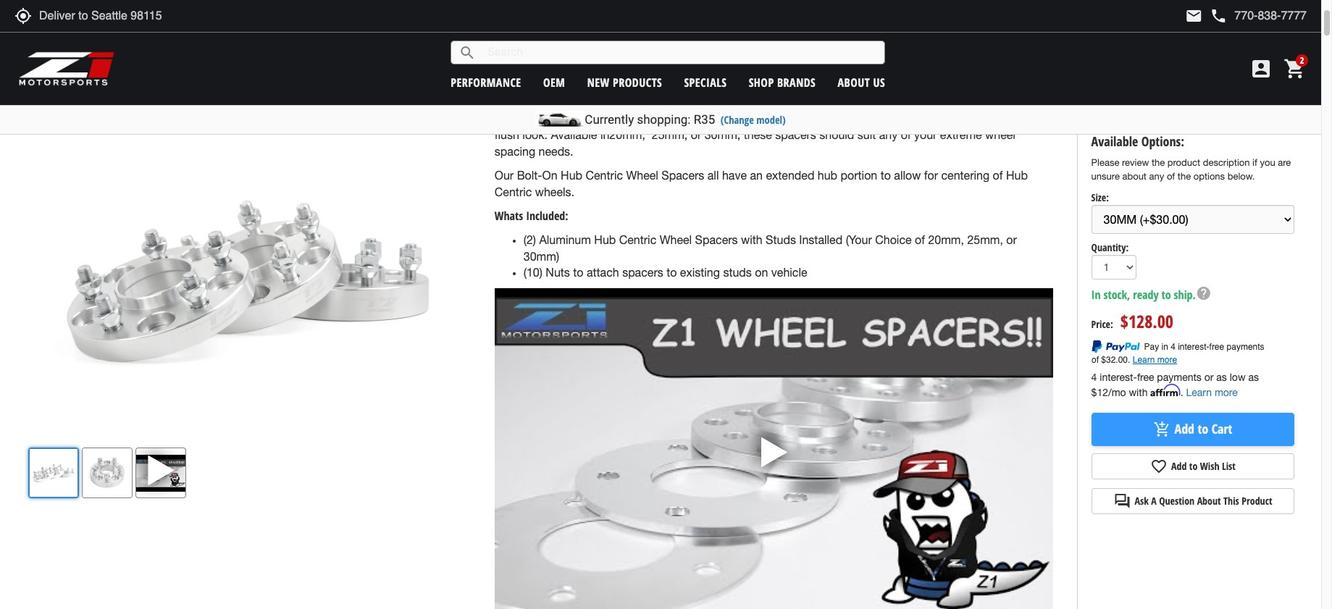 Task type: describe. For each thing, give the bounding box(es) containing it.
wheel
[[985, 129, 1015, 142]]

star_half
[[542, 27, 556, 41]]

us
[[873, 74, 885, 90]]

4 interest-free payments or as low as $12 /mo with affirm . learn more
[[1091, 371, 1259, 398]]

portion
[[841, 169, 877, 182]]

aluminum
[[811, 112, 863, 125]]

1 horizontal spatial are
[[889, 112, 905, 125]]

an
[[750, 169, 763, 182]]

1 / from the left
[[562, 65, 566, 76]]

for inside these bolt-on wheel spacers are cnc machined from billet aluminum and are perfect for achieving that flush look. available in20mm,  25mm, or 30mm, these spacers should suit any of your extreme wheel spacing needs.
[[948, 112, 962, 125]]

with inside (2) aluminum hub centric wheel spacers with studs installed (your choice of 20mm, 25mm, or 30mm) (10) nuts to attach spacers to existing studs on vehicle
[[741, 233, 763, 246]]

for inside our bolt-on hub centric wheel spacers all have an extended hub portion to allow for centering of hub centric wheels.
[[924, 169, 938, 182]]

mail
[[1185, 7, 1203, 25]]

search
[[459, 44, 476, 61]]

oem
[[543, 74, 565, 90]]

mail phone
[[1185, 7, 1227, 25]]

our bolt-on hub centric wheel spacers all have an extended hub portion to allow for centering of hub centric wheels.
[[495, 169, 1028, 198]]

account_box
[[1250, 57, 1273, 80]]

product
[[1168, 157, 1200, 168]]

whats
[[495, 208, 523, 224]]

unsure
[[1091, 171, 1120, 182]]

wheel
[[626, 169, 658, 182]]

motorsports
[[524, 45, 573, 59]]

all
[[708, 169, 719, 182]]

Search search field
[[476, 41, 885, 64]]

to inside add_shopping_cart add to cart
[[1198, 420, 1208, 438]]

learn
[[1186, 387, 1212, 398]]

favorite_border
[[1150, 458, 1168, 475]]

r35
[[694, 112, 715, 127]]

spacers inside these bolt-on wheel spacers are cnc machined from billet aluminum and are perfect for achieving that flush look. available in20mm,  25mm, or 30mm, these spacers should suit any of your extreme wheel spacing needs.
[[775, 129, 816, 142]]

installed (your
[[799, 233, 872, 246]]

look.
[[523, 129, 548, 142]]

ready
[[1133, 287, 1159, 303]]

spacing
[[495, 145, 535, 158]]

have
[[722, 169, 747, 182]]

and
[[866, 112, 885, 125]]

oem link
[[543, 74, 565, 90]]

account_box link
[[1246, 57, 1276, 80]]

should
[[819, 129, 854, 142]]

hub
[[818, 169, 837, 182]]

1 vertical spatial centric
[[495, 185, 532, 198]]

nissan
[[671, 65, 698, 76]]

on
[[542, 169, 558, 182]]

add_shopping_cart add to cart
[[1154, 420, 1232, 438]]

z1
[[512, 45, 521, 59]]

1 vertical spatial the
[[1178, 171, 1191, 182]]

2 star from the left
[[498, 27, 513, 41]]

25mm,
[[967, 233, 1003, 246]]

mail link
[[1185, 7, 1203, 25]]

.
[[1181, 387, 1183, 398]]

that
[[1017, 112, 1037, 125]]

to inside (2) aluminum hub centric wheel spacers with studs installed (your choice of 20mm, 25mm, or 30mm) (10) nuts to attach spacers to existing studs on vehicle
[[667, 266, 677, 279]]

these bolt-
[[495, 112, 553, 125]]

(10)
[[524, 266, 542, 279]]

shop brands
[[749, 74, 816, 90]]

spacers inside (2) aluminum hub centric wheel spacers with studs installed (your choice of 20mm, 25mm, or 30mm) (10) nuts to attach spacers to existing studs on vehicle
[[695, 233, 738, 246]]

350z
[[568, 65, 589, 76]]

hub inside (2) aluminum hub centric wheel spacers with studs installed (your choice of 20mm, 25mm, or 30mm) (10) nuts to attach spacers to existing studs on vehicle
[[594, 233, 616, 246]]

2 horizontal spatial hub
[[1006, 169, 1028, 182]]

model)
[[757, 113, 786, 127]]

of inside available options: please review the product description if you are unsure about any of the options below.
[[1167, 171, 1175, 182]]

centering
[[941, 169, 990, 182]]

new
[[587, 74, 610, 90]]

whats included:
[[495, 208, 568, 224]]

(change model) link
[[721, 113, 786, 127]]

brand:
[[484, 45, 510, 59]]

payments
[[1157, 371, 1202, 383]]

extended
[[766, 169, 814, 182]]

0 vertical spatial the
[[1152, 157, 1165, 168]]

centric wheel
[[619, 233, 692, 246]]

learn more link
[[1186, 387, 1238, 398]]

20mm,
[[928, 233, 964, 246]]

more
[[1215, 387, 1238, 398]]

price: $128.00
[[1091, 309, 1173, 333]]

ship.
[[1174, 287, 1196, 303]]

cnc
[[673, 112, 698, 125]]

phone link
[[1210, 7, 1307, 25]]

affirm
[[1151, 384, 1181, 397]]

free
[[1137, 371, 1154, 383]]

if
[[1252, 157, 1257, 168]]

spacers inside these bolt-on wheel spacers are cnc machined from billet aluminum and are perfect for achieving that flush look. available in20mm,  25mm, or 30mm, these spacers should suit any of your extreme wheel spacing needs.
[[607, 112, 650, 125]]

370z
[[597, 65, 617, 76]]

star star star star star_half 4.9/5 - (102 reviews) brand: z1 motorsports fits models: 300zx / 350z / 370z / 2009-2015 nissan maxima...
[[484, 27, 740, 77]]

product
[[1242, 494, 1272, 508]]

30mm)
[[524, 250, 559, 263]]

please
[[1091, 157, 1119, 168]]

below.
[[1228, 171, 1255, 182]]

to inside "favorite_border add to wish list"
[[1189, 459, 1198, 473]]

or inside (2) aluminum hub centric wheel spacers with studs installed (your choice of 20mm, 25mm, or 30mm) (10) nuts to attach spacers to existing studs on vehicle
[[1006, 233, 1017, 246]]



Task type: locate. For each thing, give the bounding box(es) containing it.
1 horizontal spatial centric
[[586, 169, 623, 182]]

are right the you
[[1278, 157, 1291, 168]]

studs
[[723, 266, 752, 279]]

billet
[[782, 112, 808, 125]]

centric left wheel
[[586, 169, 623, 182]]

or up learn more link
[[1204, 371, 1214, 383]]

vehicle
[[771, 266, 807, 279]]

/ right '350z'
[[591, 65, 595, 76]]

1 horizontal spatial as
[[1248, 371, 1259, 383]]

available down on wheel
[[551, 129, 597, 142]]

3 / from the left
[[620, 65, 623, 76]]

in stock, ready to ship. help
[[1091, 285, 1212, 303]]

1 horizontal spatial /
[[591, 65, 595, 76]]

1 vertical spatial for
[[924, 169, 938, 182]]

spacers down billet
[[775, 129, 816, 142]]

1 horizontal spatial hub
[[594, 233, 616, 246]]

spacers inside (2) aluminum hub centric wheel spacers with studs installed (your choice of 20mm, 25mm, or 30mm) (10) nuts to attach spacers to existing studs on vehicle
[[622, 266, 663, 279]]

add right favorite_border
[[1171, 459, 1187, 473]]

0 vertical spatial with
[[741, 233, 763, 246]]

to inside our bolt-on hub centric wheel spacers all have an extended hub portion to allow for centering of hub centric wheels.
[[881, 169, 891, 182]]

add inside add_shopping_cart add to cart
[[1175, 420, 1195, 438]]

1 vertical spatial about
[[1197, 494, 1221, 508]]

to left allow
[[881, 169, 891, 182]]

studs
[[766, 233, 796, 246]]

nuts to
[[546, 266, 583, 279]]

1 vertical spatial any
[[1149, 171, 1164, 182]]

to left the wish
[[1189, 459, 1198, 473]]

of inside our bolt-on hub centric wheel spacers all have an extended hub portion to allow for centering of hub centric wheels.
[[993, 169, 1003, 182]]

shop
[[749, 74, 774, 90]]

are inside available options: please review the product description if you are unsure about any of the options below.
[[1278, 157, 1291, 168]]

0 horizontal spatial any
[[879, 129, 898, 142]]

extreme
[[940, 129, 982, 142]]

add_shopping_cart
[[1154, 421, 1171, 438]]

the down product
[[1178, 171, 1191, 182]]

hub up attach
[[594, 233, 616, 246]]

4
[[1091, 371, 1097, 383]]

included:
[[526, 208, 568, 224]]

these bolt-on wheel spacers are cnc machined from billet aluminum and are perfect for achieving that flush look. available in20mm,  25mm, or 30mm, these spacers should suit any of your extreme wheel spacing needs.
[[495, 112, 1037, 158]]

currently
[[585, 112, 634, 127]]

about inside question_answer ask a question about this product
[[1197, 494, 1221, 508]]

300zx
[[534, 65, 560, 76]]

0 horizontal spatial or
[[691, 129, 701, 142]]

2 vertical spatial spacers
[[695, 233, 738, 246]]

0 vertical spatial centric
[[586, 169, 623, 182]]

spacers up in20mm,
[[607, 112, 650, 125]]

to left existing
[[667, 266, 677, 279]]

description
[[1203, 157, 1250, 168]]

centric down our bolt- on the top of page
[[495, 185, 532, 198]]

4.9/5 -
[[558, 28, 585, 40]]

of left your on the right top
[[901, 129, 911, 142]]

30mm, these
[[705, 129, 772, 142]]

2 horizontal spatial of
[[1167, 171, 1175, 182]]

cart
[[1212, 420, 1232, 438]]

currently shopping: r35 (change model)
[[585, 112, 786, 127]]

0 vertical spatial about
[[838, 74, 870, 90]]

of
[[901, 129, 911, 142], [993, 169, 1003, 182], [1167, 171, 1175, 182]]

phone
[[1210, 7, 1227, 25]]

1 horizontal spatial of
[[993, 169, 1003, 182]]

available options: please review the product description if you are unsure about any of the options below.
[[1091, 133, 1291, 182]]

spacers inside our bolt-on hub centric wheel spacers all have an extended hub portion to allow for centering of hub centric wheels.
[[662, 169, 704, 182]]

or inside 4 interest-free payments or as low as $12 /mo with affirm . learn more
[[1204, 371, 1214, 383]]

question
[[1159, 494, 1195, 508]]

1 vertical spatial or
[[1006, 233, 1017, 246]]

1 horizontal spatial with
[[1129, 387, 1148, 398]]

2 horizontal spatial are
[[1278, 157, 1291, 168]]

about left us
[[838, 74, 870, 90]]

products
[[613, 74, 662, 90]]

0 horizontal spatial the
[[1152, 157, 1165, 168]]

specials
[[684, 74, 727, 90]]

1 vertical spatial with
[[1129, 387, 1148, 398]]

0 horizontal spatial available
[[551, 129, 597, 142]]

available inside these bolt-on wheel spacers are cnc machined from billet aluminum and are perfect for achieving that flush look. available in20mm,  25mm, or 30mm, these spacers should suit any of your extreme wheel spacing needs.
[[551, 129, 597, 142]]

0 vertical spatial or
[[691, 129, 701, 142]]

needs.
[[539, 145, 573, 158]]

1 horizontal spatial the
[[1178, 171, 1191, 182]]

for
[[948, 112, 962, 125], [924, 169, 938, 182]]

about left this
[[1197, 494, 1221, 508]]

performance
[[451, 74, 521, 90]]

or right 25mm,
[[1006, 233, 1017, 246]]

spacers left all
[[662, 169, 704, 182]]

0 vertical spatial add
[[1175, 420, 1195, 438]]

the down options:
[[1152, 157, 1165, 168]]

of inside these bolt-on wheel spacers are cnc machined from billet aluminum and are perfect for achieving that flush look. available in20mm,  25mm, or 30mm, these spacers should suit any of your extreme wheel spacing needs.
[[901, 129, 911, 142]]

any down and
[[879, 129, 898, 142]]

0 horizontal spatial /
[[562, 65, 566, 76]]

for right allow
[[924, 169, 938, 182]]

0 horizontal spatial for
[[924, 169, 938, 182]]

specials link
[[684, 74, 727, 90]]

to inside the in stock, ready to ship. help
[[1162, 287, 1171, 303]]

this
[[1224, 494, 1239, 508]]

available
[[551, 129, 597, 142], [1091, 133, 1138, 150]]

0 horizontal spatial hub
[[561, 169, 582, 182]]

0 horizontal spatial as
[[1216, 371, 1227, 383]]

list
[[1222, 459, 1236, 473]]

models:
[[500, 63, 531, 77]]

with left studs
[[741, 233, 763, 246]]

add for add to cart
[[1175, 420, 1195, 438]]

add inside "favorite_border add to wish list"
[[1171, 459, 1187, 473]]

a
[[1151, 494, 1157, 508]]

to
[[881, 169, 891, 182], [667, 266, 677, 279], [1162, 287, 1171, 303], [1198, 420, 1208, 438], [1189, 459, 1198, 473]]

on wheel
[[553, 112, 604, 125]]

4 star from the left
[[527, 27, 542, 41]]

z1 motorsports link
[[512, 45, 573, 59]]

to left ship.
[[1162, 287, 1171, 303]]

your
[[914, 129, 937, 142]]

hub right on on the top left
[[561, 169, 582, 182]]

0 horizontal spatial spacers
[[622, 266, 663, 279]]

2 horizontal spatial /
[[620, 65, 623, 76]]

1 star from the left
[[484, 27, 498, 41]]

3 star from the left
[[513, 27, 527, 41]]

are left the cnc
[[653, 112, 669, 125]]

shopping:
[[637, 112, 691, 127]]

performance link
[[451, 74, 521, 90]]

or
[[691, 129, 701, 142], [1006, 233, 1017, 246], [1204, 371, 1214, 383]]

any inside available options: please review the product description if you are unsure about any of the options below.
[[1149, 171, 1164, 182]]

/ left '350z'
[[562, 65, 566, 76]]

interest-
[[1100, 371, 1137, 383]]

any right about
[[1149, 171, 1164, 182]]

1 horizontal spatial any
[[1149, 171, 1164, 182]]

2 as from the left
[[1248, 371, 1259, 383]]

to left cart
[[1198, 420, 1208, 438]]

0 horizontal spatial of
[[901, 129, 911, 142]]

1 horizontal spatial or
[[1006, 233, 1017, 246]]

or inside these bolt-on wheel spacers are cnc machined from billet aluminum and are perfect for achieving that flush look. available in20mm,  25mm, or 30mm, these spacers should suit any of your extreme wheel spacing needs.
[[691, 129, 701, 142]]

/ right 370z
[[620, 65, 623, 76]]

you
[[1260, 157, 1275, 168]]

0 vertical spatial spacers
[[775, 129, 816, 142]]

options:
[[1141, 133, 1184, 150]]

1 horizontal spatial for
[[948, 112, 962, 125]]

help
[[1196, 285, 1212, 301]]

as up more on the right of page
[[1216, 371, 1227, 383]]

about us link
[[838, 74, 885, 90]]

with inside 4 interest-free payments or as low as $12 /mo with affirm . learn more
[[1129, 387, 1148, 398]]

any inside these bolt-on wheel spacers are cnc machined from billet aluminum and are perfect for achieving that flush look. available in20mm,  25mm, or 30mm, these spacers should suit any of your extreme wheel spacing needs.
[[879, 129, 898, 142]]

review
[[1122, 157, 1149, 168]]

of right centering
[[993, 169, 1003, 182]]

quantity:
[[1091, 240, 1129, 254]]

spacers
[[607, 112, 650, 125], [662, 169, 704, 182], [695, 233, 738, 246]]

/mo
[[1108, 387, 1126, 398]]

about
[[1122, 171, 1147, 182]]

in20mm,
[[600, 129, 645, 142]]

z1 motorsports logo image
[[18, 51, 116, 87]]

0 vertical spatial any
[[879, 129, 898, 142]]

2 / from the left
[[591, 65, 595, 76]]

1 vertical spatial spacers
[[622, 266, 663, 279]]

or down r35
[[691, 129, 701, 142]]

1 vertical spatial add
[[1171, 459, 1187, 473]]

existing
[[680, 266, 720, 279]]

0 horizontal spatial with
[[741, 233, 763, 246]]

wheels.
[[535, 185, 574, 198]]

of down product
[[1167, 171, 1175, 182]]

options
[[1194, 171, 1225, 182]]

$128.00
[[1120, 309, 1173, 333]]

available up please
[[1091, 133, 1138, 150]]

2 vertical spatial or
[[1204, 371, 1214, 383]]

spacers down centric wheel
[[622, 266, 663, 279]]

as right low
[[1248, 371, 1259, 383]]

choice of
[[875, 233, 925, 246]]

maxima...
[[701, 65, 740, 76]]

1 horizontal spatial available
[[1091, 133, 1138, 150]]

new products link
[[587, 74, 662, 90]]

2009-
[[626, 65, 648, 76]]

2 horizontal spatial or
[[1204, 371, 1214, 383]]

1 horizontal spatial spacers
[[775, 129, 816, 142]]

spacers up existing
[[695, 233, 738, 246]]

for up extreme
[[948, 112, 962, 125]]

with
[[741, 233, 763, 246], [1129, 387, 1148, 398]]

1 as from the left
[[1216, 371, 1227, 383]]

0 horizontal spatial centric
[[495, 185, 532, 198]]

0 vertical spatial for
[[948, 112, 962, 125]]

our bolt-
[[495, 169, 542, 182]]

available inside available options: please review the product description if you are unsure about any of the options below.
[[1091, 133, 1138, 150]]

1 vertical spatial spacers
[[662, 169, 704, 182]]

0 horizontal spatial are
[[653, 112, 669, 125]]

are right and
[[889, 112, 905, 125]]

add for add to wish list
[[1171, 459, 1187, 473]]

perfect
[[908, 112, 944, 125]]

hub
[[561, 169, 582, 182], [1006, 169, 1028, 182], [594, 233, 616, 246]]

0 vertical spatial spacers
[[607, 112, 650, 125]]

$12
[[1091, 387, 1108, 398]]

0 horizontal spatial about
[[838, 74, 870, 90]]

1 horizontal spatial about
[[1197, 494, 1221, 508]]

on
[[755, 266, 768, 279]]

hub down wheel
[[1006, 169, 1028, 182]]

brands
[[777, 74, 816, 90]]

low
[[1230, 371, 1246, 383]]

add right add_shopping_cart
[[1175, 420, 1195, 438]]

with down free
[[1129, 387, 1148, 398]]

are
[[653, 112, 669, 125], [889, 112, 905, 125], [1278, 157, 1291, 168]]

flush
[[495, 129, 519, 142]]

in
[[1091, 287, 1101, 303]]



Task type: vqa. For each thing, say whether or not it's contained in the screenshot.
2nd star from the left
yes



